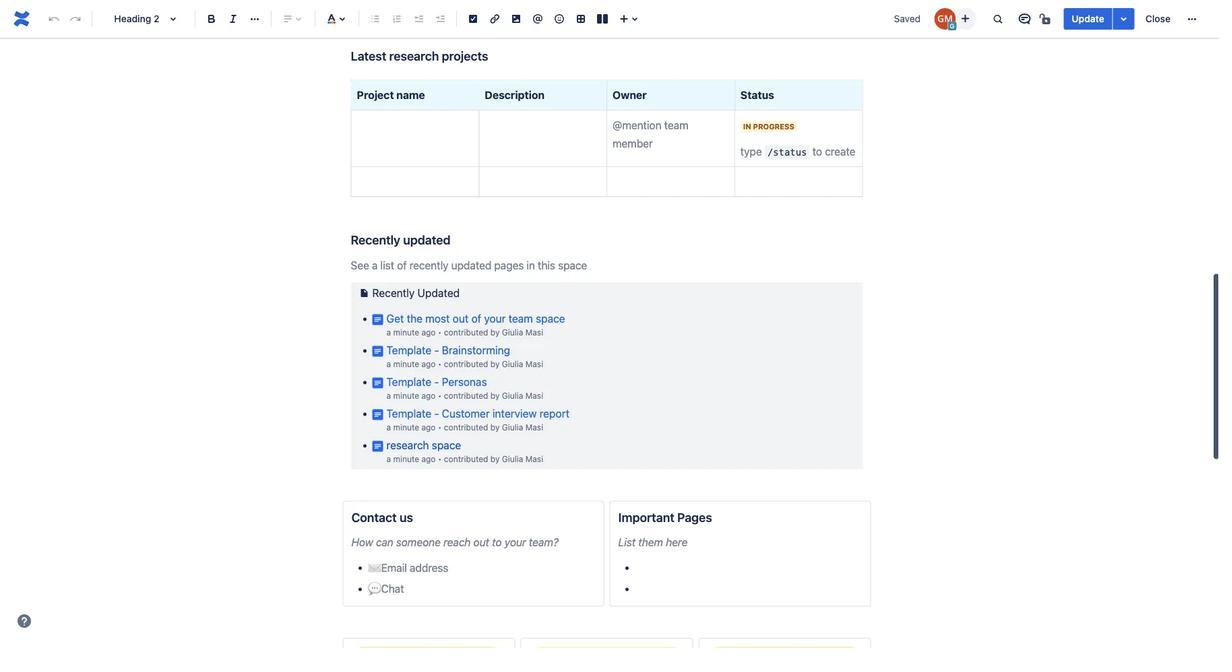 Task type: vqa. For each thing, say whether or not it's contained in the screenshot.
GO TO CUSTOM FIELDS "LINK"
no



Task type: describe. For each thing, give the bounding box(es) containing it.
create
[[825, 145, 856, 158]]

2
[[154, 13, 160, 24]]

chat
[[381, 583, 404, 596]]

see a list of recently updated pages in this space
[[351, 259, 587, 272]]

recently for recently updated
[[372, 287, 415, 300]]

by inside template - brainstorming a minute ago • contributed by giulia masi
[[491, 359, 500, 369]]

bullet list ⌘⇧8 image
[[367, 11, 384, 27]]

ago inside template - customer interview report a minute ago • contributed by giulia masi
[[422, 423, 436, 432]]

minute inside research space a minute ago • contributed by giulia masi
[[393, 455, 419, 464]]

ago inside get the most out of your team space a minute ago • contributed by giulia masi
[[422, 328, 436, 337]]

0 horizontal spatial updated
[[403, 233, 451, 247]]

get the most out of your team space a minute ago • contributed by giulia masi
[[387, 313, 565, 337]]

a inside template - customer interview report a minute ago • contributed by giulia masi
[[387, 423, 391, 432]]

get
[[387, 313, 404, 325]]

action item image
[[465, 11, 481, 27]]

masi inside research space a minute ago • contributed by giulia masi
[[526, 455, 543, 464]]

important
[[619, 510, 675, 525]]

template - brainstorming a minute ago • contributed by giulia masi
[[387, 344, 543, 369]]

recently updated
[[351, 233, 451, 247]]

minute inside get the most out of your team space a minute ago • contributed by giulia masi
[[393, 328, 419, 337]]

progress
[[753, 122, 795, 131]]

more formatting image
[[247, 11, 263, 27]]

owner
[[613, 89, 647, 102]]

help image
[[16, 613, 32, 630]]

how can someone reach out to your team?
[[352, 536, 559, 549]]

project
[[357, 89, 394, 102]]

status
[[741, 89, 775, 102]]

close button
[[1138, 8, 1179, 30]]

this
[[538, 259, 556, 272]]

✉️ email address
[[368, 562, 449, 574]]

add image, video, or file image
[[508, 11, 525, 27]]

type
[[741, 145, 762, 158]]

heading
[[114, 13, 151, 24]]

important pages
[[619, 510, 712, 525]]

a inside research space a minute ago • contributed by giulia masi
[[387, 455, 391, 464]]

list
[[381, 259, 394, 272]]

template - personas link
[[387, 376, 487, 389]]

recently
[[410, 259, 449, 272]]

template - customer interview report link
[[387, 408, 570, 420]]

giulia inside research space a minute ago • contributed by giulia masi
[[502, 455, 523, 464]]

invite to edit image
[[958, 10, 974, 27]]

• inside template - customer interview report a minute ago • contributed by giulia masi
[[438, 423, 442, 432]]

masi inside template - customer interview report a minute ago • contributed by giulia masi
[[526, 423, 543, 432]]

layouts image
[[595, 11, 611, 27]]

research space link
[[387, 439, 461, 452]]

💬 chat
[[368, 583, 404, 596]]

template - brainstorming link
[[387, 344, 510, 357]]

them
[[639, 536, 663, 549]]

by inside research space a minute ago • contributed by giulia masi
[[491, 455, 500, 464]]

ago inside template - personas a minute ago • contributed by giulia masi
[[422, 391, 436, 401]]

1 vertical spatial in
[[527, 259, 535, 272]]

giulia inside template - brainstorming a minute ago • contributed by giulia masi
[[502, 359, 523, 369]]

of inside get the most out of your team space a minute ago • contributed by giulia masi
[[472, 313, 481, 325]]

heading 2
[[114, 13, 160, 24]]

type /status to create
[[741, 145, 856, 158]]

someone
[[396, 536, 441, 549]]

research space a minute ago • contributed by giulia masi
[[387, 439, 543, 464]]

heading 2 button
[[98, 4, 189, 34]]

bold ⌘b image
[[204, 11, 220, 27]]

masi inside get the most out of your team space a minute ago • contributed by giulia masi
[[526, 328, 543, 337]]

team?
[[529, 536, 559, 549]]

most
[[426, 313, 450, 325]]

confluence image
[[11, 8, 32, 30]]

projects
[[442, 49, 488, 63]]

space inside research space a minute ago • contributed by giulia masi
[[432, 439, 461, 452]]

update button
[[1064, 8, 1113, 30]]

name
[[397, 89, 425, 102]]

contributed inside template - brainstorming a minute ago • contributed by giulia masi
[[444, 359, 488, 369]]

link image
[[487, 11, 503, 27]]

1 horizontal spatial in
[[743, 122, 751, 131]]

email
[[381, 562, 407, 574]]

by inside template - personas a minute ago • contributed by giulia masi
[[491, 391, 500, 401]]

see
[[351, 259, 369, 272]]

1 vertical spatial your
[[505, 536, 526, 549]]

more image
[[1185, 11, 1201, 27]]

comment icon image
[[1017, 11, 1033, 27]]

redo ⌘⇧z image
[[67, 11, 84, 27]]

space inside get the most out of your team space a minute ago • contributed by giulia masi
[[536, 313, 565, 325]]



Task type: locate. For each thing, give the bounding box(es) containing it.
5 • from the top
[[438, 455, 442, 464]]

4 masi from the top
[[526, 423, 543, 432]]

1 giulia from the top
[[502, 328, 523, 337]]

minute inside template - customer interview report a minute ago • contributed by giulia masi
[[393, 423, 419, 432]]

- inside template - personas a minute ago • contributed by giulia masi
[[434, 376, 439, 389]]

1 by from the top
[[491, 328, 500, 337]]

4 minute from the top
[[393, 423, 419, 432]]

•
[[438, 328, 442, 337], [438, 359, 442, 369], [438, 391, 442, 401], [438, 423, 442, 432], [438, 455, 442, 464]]

emoji image
[[551, 11, 568, 27]]

the
[[407, 313, 423, 325]]

4 ago from the top
[[422, 423, 436, 432]]

minute down "research space" "link" on the left
[[393, 455, 419, 464]]

contributed
[[444, 328, 488, 337], [444, 359, 488, 369], [444, 391, 488, 401], [444, 423, 488, 432], [444, 455, 488, 464]]

research inside research space a minute ago • contributed by giulia masi
[[387, 439, 429, 452]]

latest
[[351, 49, 386, 63]]

1 vertical spatial -
[[434, 376, 439, 389]]

2 by from the top
[[491, 359, 500, 369]]

by
[[491, 328, 500, 337], [491, 359, 500, 369], [491, 391, 500, 401], [491, 423, 500, 432], [491, 455, 500, 464]]

by inside get the most out of your team space a minute ago • contributed by giulia masi
[[491, 328, 500, 337]]

giulia masi image
[[935, 8, 956, 30]]

by inside template - customer interview report a minute ago • contributed by giulia masi
[[491, 423, 500, 432]]

2 vertical spatial -
[[434, 408, 439, 420]]

brainstorming
[[442, 344, 510, 357]]

1 vertical spatial research
[[387, 439, 429, 452]]

template down template - brainstorming link
[[387, 376, 432, 389]]

out inside get the most out of your team space a minute ago • contributed by giulia masi
[[453, 313, 469, 325]]

/status
[[768, 147, 807, 158]]

a inside template - brainstorming a minute ago • contributed by giulia masi
[[387, 359, 391, 369]]

masi inside template - brainstorming a minute ago • contributed by giulia masi
[[526, 359, 543, 369]]

1 template from the top
[[387, 344, 432, 357]]

5 contributed from the top
[[444, 455, 488, 464]]

contributed down get the most out of your team space link
[[444, 328, 488, 337]]

how
[[352, 536, 373, 549]]

2 giulia from the top
[[502, 359, 523, 369]]

0 horizontal spatial to
[[492, 536, 502, 549]]

pages
[[494, 259, 524, 272]]

team
[[664, 119, 689, 132], [509, 313, 533, 325]]

1 • from the top
[[438, 328, 442, 337]]

3 giulia masi link from the top
[[502, 391, 543, 401]]

template inside template - customer interview report a minute ago • contributed by giulia masi
[[387, 408, 432, 420]]

1 - from the top
[[434, 344, 439, 357]]

2 contributed from the top
[[444, 359, 488, 369]]

giulia masi link for template - personas
[[502, 391, 543, 401]]

in
[[743, 122, 751, 131], [527, 259, 535, 272]]

here
[[666, 536, 688, 549]]

- for customer
[[434, 408, 439, 420]]

• down template - personas link
[[438, 391, 442, 401]]

template inside template - brainstorming a minute ago • contributed by giulia masi
[[387, 344, 432, 357]]

0 vertical spatial research
[[389, 49, 439, 63]]

0 horizontal spatial of
[[397, 259, 407, 272]]

5 giulia masi link from the top
[[502, 455, 543, 464]]

minute down template - personas link
[[393, 391, 419, 401]]

a inside template - personas a minute ago • contributed by giulia masi
[[387, 391, 391, 401]]

1 ago from the top
[[422, 328, 436, 337]]

4 giulia from the top
[[502, 423, 523, 432]]

address
[[410, 562, 449, 574]]

5 masi from the top
[[526, 455, 543, 464]]

a
[[372, 259, 378, 272], [387, 328, 391, 337], [387, 359, 391, 369], [387, 391, 391, 401], [387, 423, 391, 432], [387, 455, 391, 464]]

3 giulia from the top
[[502, 391, 523, 401]]

recently
[[351, 233, 400, 247], [372, 287, 415, 300]]

contributed inside research space a minute ago • contributed by giulia masi
[[444, 455, 488, 464]]

masi
[[526, 328, 543, 337], [526, 359, 543, 369], [526, 391, 543, 401], [526, 423, 543, 432], [526, 455, 543, 464]]

recently for recently updated
[[351, 233, 400, 247]]

2 • from the top
[[438, 359, 442, 369]]

4 giulia masi link from the top
[[502, 423, 543, 432]]

giulia masi link for template - customer interview report
[[502, 423, 543, 432]]

recently up get on the left of the page
[[372, 287, 415, 300]]

giulia masi link for template - brainstorming
[[502, 359, 543, 369]]

1 vertical spatial recently
[[372, 287, 415, 300]]

• down template - brainstorming link
[[438, 359, 442, 369]]

0 horizontal spatial out
[[453, 313, 469, 325]]

mention image
[[530, 11, 546, 27]]

to right reach
[[492, 536, 502, 549]]

saved
[[894, 13, 921, 24]]

@mention
[[613, 119, 662, 132]]

0 vertical spatial to
[[813, 145, 823, 158]]

3 • from the top
[[438, 391, 442, 401]]

of up the brainstorming
[[472, 313, 481, 325]]

your left team?
[[505, 536, 526, 549]]

1 vertical spatial template
[[387, 376, 432, 389]]

pages
[[678, 510, 712, 525]]

- left customer
[[434, 408, 439, 420]]

research
[[389, 49, 439, 63], [387, 439, 429, 452]]

ago inside research space a minute ago • contributed by giulia masi
[[422, 455, 436, 464]]

2 vertical spatial template
[[387, 408, 432, 420]]

can
[[376, 536, 394, 549]]

customer
[[442, 408, 490, 420]]

team right @mention
[[664, 119, 689, 132]]

recently up the list
[[351, 233, 400, 247]]

1 horizontal spatial to
[[813, 145, 823, 158]]

out right reach
[[474, 536, 489, 549]]

updated up recently
[[403, 233, 451, 247]]

in up type
[[743, 122, 751, 131]]

by up template - customer interview report link
[[491, 391, 500, 401]]

0 vertical spatial your
[[484, 313, 506, 325]]

1 horizontal spatial out
[[474, 536, 489, 549]]

by down template - customer interview report link
[[491, 423, 500, 432]]

to
[[813, 145, 823, 158], [492, 536, 502, 549]]

get the most out of your team space link
[[387, 313, 565, 325]]

contributed inside get the most out of your team space a minute ago • contributed by giulia masi
[[444, 328, 488, 337]]

of right the list
[[397, 259, 407, 272]]

3 masi from the top
[[526, 391, 543, 401]]

• inside research space a minute ago • contributed by giulia masi
[[438, 455, 442, 464]]

5 giulia from the top
[[502, 455, 523, 464]]

5 ago from the top
[[422, 455, 436, 464]]

out right most
[[453, 313, 469, 325]]

1 giulia masi link from the top
[[502, 328, 543, 337]]

giulia masi link for research space
[[502, 455, 543, 464]]

confluence image
[[11, 8, 32, 30]]

1 masi from the top
[[526, 328, 543, 337]]

of
[[397, 259, 407, 272], [472, 313, 481, 325]]

2 template from the top
[[387, 376, 432, 389]]

giulia
[[502, 328, 523, 337], [502, 359, 523, 369], [502, 391, 523, 401], [502, 423, 523, 432], [502, 455, 523, 464]]

5 minute from the top
[[393, 455, 419, 464]]

giulia masi link
[[502, 328, 543, 337], [502, 359, 543, 369], [502, 391, 543, 401], [502, 423, 543, 432], [502, 455, 543, 464]]

space
[[558, 259, 587, 272], [536, 313, 565, 325], [432, 439, 461, 452]]

in progress
[[743, 122, 795, 131]]

• up "research space" "link" on the left
[[438, 423, 442, 432]]

• inside template - personas a minute ago • contributed by giulia masi
[[438, 391, 442, 401]]

template - customer interview report a minute ago • contributed by giulia masi
[[387, 408, 570, 432]]

- left 'personas'
[[434, 376, 439, 389]]

3 template from the top
[[387, 408, 432, 420]]

updated left the pages on the left of the page
[[451, 259, 492, 272]]

contact us
[[352, 510, 413, 525]]

minute
[[393, 328, 419, 337], [393, 359, 419, 369], [393, 391, 419, 401], [393, 423, 419, 432], [393, 455, 419, 464]]

- up template - personas link
[[434, 344, 439, 357]]

contact
[[352, 510, 397, 525]]

• down most
[[438, 328, 442, 337]]

0 vertical spatial recently
[[351, 233, 400, 247]]

- inside template - customer interview report a minute ago • contributed by giulia masi
[[434, 408, 439, 420]]

1 minute from the top
[[393, 328, 419, 337]]

outdent ⇧tab image
[[411, 11, 427, 27]]

ago up "research space" "link" on the left
[[422, 423, 436, 432]]

giulia inside get the most out of your team space a minute ago • contributed by giulia masi
[[502, 328, 523, 337]]

- inside template - brainstorming a minute ago • contributed by giulia masi
[[434, 344, 439, 357]]

@mention team member
[[613, 119, 692, 150]]

template down the
[[387, 344, 432, 357]]

ago up template - personas link
[[422, 359, 436, 369]]

3 by from the top
[[491, 391, 500, 401]]

by down the brainstorming
[[491, 359, 500, 369]]

contributed down 'personas'
[[444, 391, 488, 401]]

minute up "research space" "link" on the left
[[393, 423, 419, 432]]

4 • from the top
[[438, 423, 442, 432]]

description
[[485, 89, 545, 102]]

0 vertical spatial out
[[453, 313, 469, 325]]

1 vertical spatial out
[[474, 536, 489, 549]]

contributed down the brainstorming
[[444, 359, 488, 369]]

0 vertical spatial in
[[743, 122, 751, 131]]

1 contributed from the top
[[444, 328, 488, 337]]

5 by from the top
[[491, 455, 500, 464]]

ago down template - personas link
[[422, 391, 436, 401]]

- for personas
[[434, 376, 439, 389]]

💬
[[368, 583, 379, 596]]

out
[[453, 313, 469, 325], [474, 536, 489, 549]]

1 vertical spatial updated
[[451, 259, 492, 272]]

your up the brainstorming
[[484, 313, 506, 325]]

team inside @mention team member
[[664, 119, 689, 132]]

2 vertical spatial space
[[432, 439, 461, 452]]

1 horizontal spatial team
[[664, 119, 689, 132]]

minute up template - personas link
[[393, 359, 419, 369]]

numbered list ⌘⇧7 image
[[389, 11, 405, 27]]

2 ago from the top
[[422, 359, 436, 369]]

reach
[[444, 536, 471, 549]]

2 - from the top
[[434, 376, 439, 389]]

1 vertical spatial space
[[536, 313, 565, 325]]

4 contributed from the top
[[444, 423, 488, 432]]

update
[[1072, 13, 1105, 24]]

contributed inside template - customer interview report a minute ago • contributed by giulia masi
[[444, 423, 488, 432]]

- for brainstorming
[[434, 344, 439, 357]]

0 vertical spatial template
[[387, 344, 432, 357]]

list them here
[[619, 536, 688, 549]]

0 horizontal spatial in
[[527, 259, 535, 272]]

your inside get the most out of your team space a minute ago • contributed by giulia masi
[[484, 313, 506, 325]]

contributed down template - customer interview report a minute ago • contributed by giulia masi
[[444, 455, 488, 464]]

by down template - customer interview report a minute ago • contributed by giulia masi
[[491, 455, 500, 464]]

1 vertical spatial team
[[509, 313, 533, 325]]

template for template - customer interview report
[[387, 408, 432, 420]]

table image
[[573, 11, 589, 27]]

no restrictions image
[[1038, 11, 1055, 27]]

undo ⌘z image
[[46, 11, 62, 27]]

template - personas a minute ago • contributed by giulia masi
[[387, 376, 543, 401]]

team up the brainstorming
[[509, 313, 533, 325]]

close
[[1146, 13, 1171, 24]]

template up "research space" "link" on the left
[[387, 408, 432, 420]]

space down customer
[[432, 439, 461, 452]]

2 masi from the top
[[526, 359, 543, 369]]

by down get the most out of your team space link
[[491, 328, 500, 337]]

to left create
[[813, 145, 823, 158]]

giulia inside template - personas a minute ago • contributed by giulia masi
[[502, 391, 523, 401]]

member
[[613, 137, 653, 150]]

giulia masi link for get the most out of your team space
[[502, 328, 543, 337]]

ago inside template - brainstorming a minute ago • contributed by giulia masi
[[422, 359, 436, 369]]

space down "this"
[[536, 313, 565, 325]]

recently updated image
[[356, 285, 372, 301]]

2 giulia masi link from the top
[[502, 359, 543, 369]]

interview
[[493, 408, 537, 420]]

0 vertical spatial space
[[558, 259, 587, 272]]

• down "research space" "link" on the left
[[438, 455, 442, 464]]

template
[[387, 344, 432, 357], [387, 376, 432, 389], [387, 408, 432, 420]]

0 vertical spatial team
[[664, 119, 689, 132]]

1 vertical spatial of
[[472, 313, 481, 325]]

updated
[[418, 287, 460, 300]]

• inside get the most out of your team space a minute ago • contributed by giulia masi
[[438, 328, 442, 337]]

3 minute from the top
[[393, 391, 419, 401]]

ago
[[422, 328, 436, 337], [422, 359, 436, 369], [422, 391, 436, 401], [422, 423, 436, 432], [422, 455, 436, 464]]

indent tab image
[[432, 11, 448, 27]]

in left "this"
[[527, 259, 535, 272]]

1 horizontal spatial of
[[472, 313, 481, 325]]

3 contributed from the top
[[444, 391, 488, 401]]

contributed down customer
[[444, 423, 488, 432]]

0 horizontal spatial team
[[509, 313, 533, 325]]

minute inside template - brainstorming a minute ago • contributed by giulia masi
[[393, 359, 419, 369]]

team inside get the most out of your team space a minute ago • contributed by giulia masi
[[509, 313, 533, 325]]

2 minute from the top
[[393, 359, 419, 369]]

minute inside template - personas a minute ago • contributed by giulia masi
[[393, 391, 419, 401]]

latest research projects
[[351, 49, 488, 63]]

masi inside template - personas a minute ago • contributed by giulia masi
[[526, 391, 543, 401]]

0 vertical spatial updated
[[403, 233, 451, 247]]

recently updated
[[372, 287, 460, 300]]

template for template - brainstorming
[[387, 344, 432, 357]]

find and replace image
[[990, 11, 1006, 27]]

ago down most
[[422, 328, 436, 337]]

project name
[[357, 89, 425, 102]]

us
[[400, 510, 413, 525]]

4 by from the top
[[491, 423, 500, 432]]

• inside template - brainstorming a minute ago • contributed by giulia masi
[[438, 359, 442, 369]]

minute down the
[[393, 328, 419, 337]]

template inside template - personas a minute ago • contributed by giulia masi
[[387, 376, 432, 389]]

personas
[[442, 376, 487, 389]]

ago down "research space" "link" on the left
[[422, 455, 436, 464]]

list
[[619, 536, 636, 549]]

3 - from the top
[[434, 408, 439, 420]]

updated
[[403, 233, 451, 247], [451, 259, 492, 272]]

1 horizontal spatial updated
[[451, 259, 492, 272]]

a inside get the most out of your team space a minute ago • contributed by giulia masi
[[387, 328, 391, 337]]

3 ago from the top
[[422, 391, 436, 401]]

✉️
[[368, 562, 379, 574]]

giulia inside template - customer interview report a minute ago • contributed by giulia masi
[[502, 423, 523, 432]]

your
[[484, 313, 506, 325], [505, 536, 526, 549]]

-
[[434, 344, 439, 357], [434, 376, 439, 389], [434, 408, 439, 420]]

0 vertical spatial -
[[434, 344, 439, 357]]

italic ⌘i image
[[225, 11, 241, 27]]

1 vertical spatial to
[[492, 536, 502, 549]]

contributed inside template - personas a minute ago • contributed by giulia masi
[[444, 391, 488, 401]]

space right "this"
[[558, 259, 587, 272]]

0 vertical spatial of
[[397, 259, 407, 272]]

report
[[540, 408, 570, 420]]

adjust update settings image
[[1116, 11, 1132, 27]]

template for template - personas
[[387, 376, 432, 389]]



